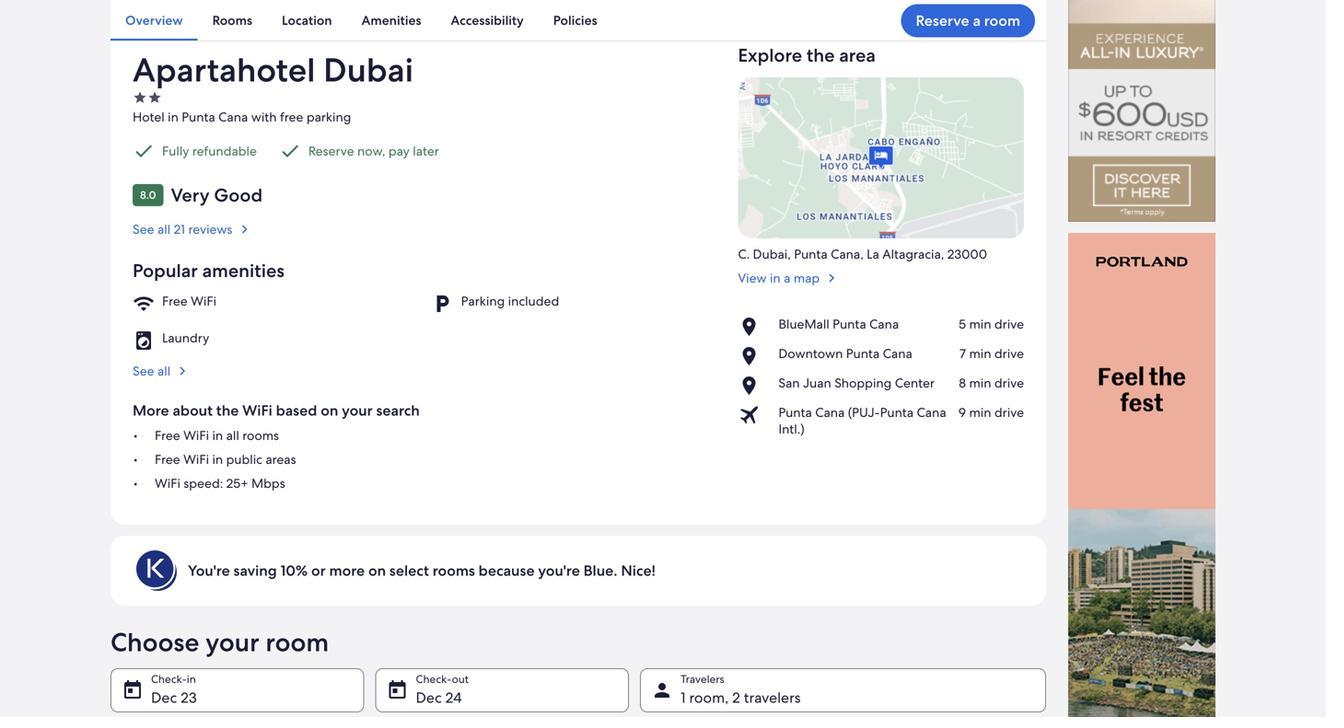 Task type: describe. For each thing, give the bounding box(es) containing it.
in down 'free wifi in all rooms'
[[212, 451, 223, 468]]

1 horizontal spatial your
[[342, 401, 373, 420]]

travelers
[[744, 688, 801, 708]]

see all
[[133, 363, 171, 379]]

san
[[779, 375, 800, 391]]

intl.)
[[779, 421, 805, 437]]

punta down center
[[880, 404, 914, 421]]

list containing overview
[[111, 0, 1047, 41]]

amenities
[[362, 12, 422, 29]]

drive for 5 min drive
[[995, 316, 1024, 332]]

wifi left based
[[242, 401, 273, 420]]

parking
[[461, 293, 505, 309]]

on for based
[[321, 401, 338, 420]]

drive for 9 min drive
[[995, 404, 1024, 421]]

select
[[390, 561, 429, 581]]

later
[[413, 143, 439, 159]]

free wifi in public areas
[[155, 451, 296, 468]]

cana left with
[[218, 109, 248, 125]]

areas
[[266, 451, 296, 468]]

8 min drive
[[959, 375, 1024, 391]]

room,
[[690, 688, 729, 708]]

7 min drive
[[960, 345, 1024, 362]]

more about the wifi based on your search
[[133, 401, 420, 420]]

rooms link
[[198, 0, 267, 41]]

now,
[[357, 143, 385, 159]]

saving
[[234, 561, 277, 581]]

cana up downtown punta cana
[[870, 316, 899, 332]]

parking included
[[461, 293, 559, 309]]

dec 24 button
[[375, 669, 629, 713]]

in right hotel
[[168, 109, 179, 125]]

reserve a room button
[[901, 4, 1036, 37]]

see for see all
[[133, 363, 154, 379]]

about
[[173, 401, 213, 420]]

2
[[733, 688, 741, 708]]

in up 'free wifi in public areas'
[[212, 427, 223, 444]]

dec 23
[[151, 688, 197, 708]]

downtown punta cana
[[779, 345, 913, 362]]

la
[[867, 246, 880, 262]]

room for reserve a room
[[985, 11, 1021, 30]]

min for 7
[[970, 345, 992, 362]]

1
[[681, 688, 686, 708]]

wifi for free wifi in public areas
[[183, 451, 209, 468]]

downtown
[[779, 345, 843, 362]]

good
[[214, 183, 263, 207]]

because
[[479, 561, 535, 581]]

dec 23 button
[[111, 669, 364, 713]]

all inside list
[[226, 427, 239, 444]]

see all 21 reviews button
[[133, 214, 716, 238]]

very
[[171, 183, 210, 207]]

see for see all 21 reviews
[[133, 221, 154, 238]]

map
[[794, 270, 820, 286]]

2 vertical spatial free
[[155, 451, 180, 468]]

popular amenities
[[133, 259, 285, 283]]

2 xsmall image from the left
[[147, 90, 162, 105]]

punta up "map"
[[794, 246, 828, 262]]

hotel in punta cana with free parking
[[133, 109, 351, 125]]

choose
[[111, 626, 199, 659]]

min for 9
[[970, 404, 992, 421]]

1 vertical spatial your
[[206, 626, 260, 659]]

cana,
[[831, 246, 864, 262]]

policies
[[553, 12, 598, 29]]

blue.
[[584, 561, 618, 581]]

c. dubai, punta cana, la altagracia, 23000
[[738, 246, 988, 262]]

rooms
[[212, 12, 252, 29]]

apartahotel
[[133, 48, 316, 92]]

airport image
[[738, 404, 771, 426]]

bluemall
[[779, 316, 830, 332]]

speed:
[[184, 475, 223, 492]]

very good
[[171, 183, 263, 207]]

drive for 8 min drive
[[995, 375, 1024, 391]]

location
[[282, 12, 332, 29]]

accessibility link
[[436, 0, 539, 41]]

center
[[895, 375, 935, 391]]

wifi for free wifi in all rooms
[[183, 427, 209, 444]]

overview link
[[111, 0, 198, 41]]

overview
[[125, 12, 183, 29]]

list containing bluemall punta cana
[[738, 316, 1024, 437]]

explore the area
[[738, 43, 876, 67]]

reserve for reserve a room
[[916, 11, 970, 30]]

c.
[[738, 246, 750, 262]]

you're
[[188, 561, 230, 581]]

min for 8
[[970, 375, 992, 391]]

free wifi
[[162, 293, 217, 309]]

more
[[329, 561, 365, 581]]

search
[[376, 401, 420, 420]]

dubai,
[[753, 246, 791, 262]]

view in a map
[[738, 270, 820, 286]]

punta down san
[[779, 404, 812, 421]]

based
[[276, 401, 317, 420]]

or
[[311, 561, 326, 581]]

punta cana (puj-punta cana intl.)
[[779, 404, 947, 437]]

wifi speed: 25+ mbps
[[155, 475, 285, 492]]

amenities
[[202, 259, 285, 283]]

reserve now, pay later
[[309, 143, 439, 159]]

cana left 9
[[917, 404, 947, 421]]

apartahotel dubai
[[133, 48, 414, 92]]

dubai
[[324, 48, 414, 92]]

cana up center
[[883, 345, 913, 362]]

amenities link
[[347, 0, 436, 41]]

cana down juan
[[816, 404, 845, 421]]

on for more
[[368, 561, 386, 581]]

1 vertical spatial rooms
[[433, 561, 475, 581]]



Task type: vqa. For each thing, say whether or not it's contained in the screenshot.


Task type: locate. For each thing, give the bounding box(es) containing it.
view
[[738, 270, 767, 286]]

rooms
[[242, 427, 279, 444], [433, 561, 475, 581]]

xsmall image
[[133, 90, 147, 105], [147, 90, 162, 105]]

4 drive from the top
[[995, 404, 1024, 421]]

more
[[133, 401, 169, 420]]

wifi for free wifi
[[191, 293, 217, 309]]

hotel
[[133, 109, 165, 125]]

dec left 23 at the left
[[151, 688, 177, 708]]

see all 21 reviews
[[133, 221, 232, 238]]

punta up downtown punta cana
[[833, 316, 867, 332]]

punta up shopping
[[846, 345, 880, 362]]

21
[[174, 221, 185, 238]]

rooms up public
[[242, 427, 279, 444]]

free for popular
[[162, 293, 188, 309]]

fully
[[162, 143, 189, 159]]

9
[[959, 404, 966, 421]]

punta
[[182, 109, 215, 125], [794, 246, 828, 262], [833, 316, 867, 332], [846, 345, 880, 362], [779, 404, 812, 421], [880, 404, 914, 421]]

fully refundable
[[162, 143, 257, 159]]

0 vertical spatial your
[[342, 401, 373, 420]]

0 vertical spatial reserve
[[916, 11, 970, 30]]

accessibility
[[451, 12, 524, 29]]

list containing free wifi in all rooms
[[133, 427, 716, 492]]

in inside button
[[770, 270, 781, 286]]

min for 5
[[970, 316, 992, 332]]

2 see from the top
[[133, 363, 154, 379]]

medium image for see all 21 reviews
[[236, 221, 253, 238]]

see down 8.0
[[133, 221, 154, 238]]

your left search
[[342, 401, 373, 420]]

4 min from the top
[[970, 404, 992, 421]]

altagracia,
[[883, 246, 945, 262]]

8.0
[[140, 188, 156, 202]]

very good element
[[171, 183, 263, 207]]

0 horizontal spatial a
[[784, 270, 791, 286]]

with
[[251, 109, 277, 125]]

1 vertical spatial medium image
[[824, 270, 840, 286]]

1 vertical spatial all
[[158, 363, 171, 379]]

list
[[111, 0, 1047, 41], [738, 316, 1024, 437], [133, 427, 716, 492]]

you're
[[538, 561, 580, 581]]

7
[[960, 345, 966, 362]]

on right "more" at the left bottom of the page
[[368, 561, 386, 581]]

popular location image
[[738, 345, 771, 367], [738, 375, 771, 397]]

parking
[[307, 109, 351, 125]]

0 vertical spatial all
[[158, 221, 171, 238]]

reserve a room
[[916, 11, 1021, 30]]

drive
[[995, 316, 1024, 332], [995, 345, 1024, 362], [995, 375, 1024, 391], [995, 404, 1024, 421]]

popular location image down popular location image
[[738, 345, 771, 367]]

location link
[[267, 0, 347, 41]]

all inside button
[[158, 363, 171, 379]]

0 horizontal spatial reserve
[[309, 143, 354, 159]]

0 horizontal spatial dec
[[151, 688, 177, 708]]

room
[[985, 11, 1021, 30], [266, 626, 329, 659]]

all inside button
[[158, 221, 171, 238]]

pay
[[389, 143, 410, 159]]

all up 'free wifi in public areas'
[[226, 427, 239, 444]]

1 horizontal spatial rooms
[[433, 561, 475, 581]]

min right '7'
[[970, 345, 992, 362]]

reserve for reserve now, pay later
[[309, 143, 354, 159]]

popular location image
[[738, 316, 771, 338]]

drive down '7 min drive'
[[995, 375, 1024, 391]]

1 vertical spatial a
[[784, 270, 791, 286]]

2 dec from the left
[[416, 688, 442, 708]]

the left the area
[[807, 43, 835, 67]]

1 dec from the left
[[151, 688, 177, 708]]

the
[[807, 43, 835, 67], [216, 401, 239, 420]]

view in a map button
[[738, 262, 1024, 286]]

see all button
[[133, 352, 716, 379]]

explore
[[738, 43, 803, 67]]

medium image right "map"
[[824, 270, 840, 286]]

see
[[133, 221, 154, 238], [133, 363, 154, 379]]

you're saving 10% or more on select rooms because you're blue. nice!
[[188, 561, 656, 581]]

3 min from the top
[[970, 375, 992, 391]]

0 vertical spatial medium image
[[236, 221, 253, 238]]

0 vertical spatial the
[[807, 43, 835, 67]]

shopping
[[835, 375, 892, 391]]

2 min from the top
[[970, 345, 992, 362]]

popular location image up airport image
[[738, 375, 771, 397]]

1 min from the top
[[970, 316, 992, 332]]

dec for dec 24
[[416, 688, 442, 708]]

1 vertical spatial room
[[266, 626, 329, 659]]

2 popular location image from the top
[[738, 375, 771, 397]]

1 horizontal spatial dec
[[416, 688, 442, 708]]

all for see all 21 reviews
[[158, 221, 171, 238]]

a
[[973, 11, 981, 30], [784, 270, 791, 286]]

wifi up the speed:
[[183, 451, 209, 468]]

0 horizontal spatial your
[[206, 626, 260, 659]]

see inside button
[[133, 221, 154, 238]]

dec inside button
[[151, 688, 177, 708]]

medium image
[[174, 363, 191, 379]]

2 vertical spatial all
[[226, 427, 239, 444]]

23000
[[948, 246, 988, 262]]

on
[[321, 401, 338, 420], [368, 561, 386, 581]]

dec 24
[[416, 688, 462, 708]]

refundable
[[192, 143, 257, 159]]

1 horizontal spatial medium image
[[824, 270, 840, 286]]

drive down 8 min drive
[[995, 404, 1024, 421]]

positive theme image
[[133, 140, 155, 162]]

popular location image for san
[[738, 375, 771, 397]]

all left medium image
[[158, 363, 171, 379]]

dec left 24
[[416, 688, 442, 708]]

all for see all
[[158, 363, 171, 379]]

1 horizontal spatial room
[[985, 11, 1021, 30]]

1 room, 2 travelers
[[681, 688, 801, 708]]

free wifi in all rooms list item
[[133, 427, 716, 444]]

in right view
[[770, 270, 781, 286]]

min right the 8
[[970, 375, 992, 391]]

10%
[[281, 561, 308, 581]]

map image
[[738, 77, 1024, 238]]

drive up '7 min drive'
[[995, 316, 1024, 332]]

0 vertical spatial see
[[133, 221, 154, 238]]

0 vertical spatial popular location image
[[738, 345, 771, 367]]

min
[[970, 316, 992, 332], [970, 345, 992, 362], [970, 375, 992, 391], [970, 404, 992, 421]]

san juan shopping center
[[779, 375, 935, 391]]

1 xsmall image from the left
[[133, 90, 147, 105]]

reserve inside button
[[916, 11, 970, 30]]

0 horizontal spatial room
[[266, 626, 329, 659]]

1 popular location image from the top
[[738, 345, 771, 367]]

positive theme image
[[279, 140, 301, 162]]

1 horizontal spatial reserve
[[916, 11, 970, 30]]

all left 21
[[158, 221, 171, 238]]

5 min drive
[[959, 316, 1024, 332]]

0 vertical spatial room
[[985, 11, 1021, 30]]

3 drive from the top
[[995, 375, 1024, 391]]

1 vertical spatial popular location image
[[738, 375, 771, 397]]

your up the dec 23 button
[[206, 626, 260, 659]]

min right 9
[[970, 404, 992, 421]]

1 horizontal spatial the
[[807, 43, 835, 67]]

medium image
[[236, 221, 253, 238], [824, 270, 840, 286]]

1 room, 2 travelers button
[[640, 669, 1047, 713]]

juan
[[803, 375, 832, 391]]

free wifi in public areas list item
[[133, 451, 716, 468]]

23
[[181, 688, 197, 708]]

0 horizontal spatial medium image
[[236, 221, 253, 238]]

medium image right reviews
[[236, 221, 253, 238]]

public
[[226, 451, 263, 468]]

1 horizontal spatial on
[[368, 561, 386, 581]]

0 horizontal spatial the
[[216, 401, 239, 420]]

0 vertical spatial a
[[973, 11, 981, 30]]

wifi speed: 25+ mbps list item
[[133, 475, 716, 492]]

1 vertical spatial the
[[216, 401, 239, 420]]

0 horizontal spatial on
[[321, 401, 338, 420]]

1 horizontal spatial a
[[973, 11, 981, 30]]

1 vertical spatial reserve
[[309, 143, 354, 159]]

laundry
[[162, 330, 209, 346]]

see inside button
[[133, 363, 154, 379]]

see left medium image
[[133, 363, 154, 379]]

min right 5
[[970, 316, 992, 332]]

1 vertical spatial free
[[155, 427, 180, 444]]

dec for dec 23
[[151, 688, 177, 708]]

medium image inside the view in a map button
[[824, 270, 840, 286]]

choose your room
[[111, 626, 329, 659]]

wifi left the speed:
[[155, 475, 180, 492]]

0 vertical spatial free
[[162, 293, 188, 309]]

wifi down popular amenities
[[191, 293, 217, 309]]

0 horizontal spatial rooms
[[242, 427, 279, 444]]

1 drive from the top
[[995, 316, 1024, 332]]

free wifi in all rooms
[[155, 427, 279, 444]]

9 min drive
[[959, 404, 1024, 421]]

on right based
[[321, 401, 338, 420]]

25+
[[226, 475, 248, 492]]

(puj-
[[848, 404, 880, 421]]

area
[[840, 43, 876, 67]]

free for more
[[155, 427, 180, 444]]

1 vertical spatial on
[[368, 561, 386, 581]]

rooms right select
[[433, 561, 475, 581]]

medium image inside see all 21 reviews button
[[236, 221, 253, 238]]

free
[[280, 109, 303, 125]]

dec inside button
[[416, 688, 442, 708]]

2 drive from the top
[[995, 345, 1024, 362]]

mbps
[[252, 475, 285, 492]]

bluemall punta cana
[[779, 316, 899, 332]]

24
[[446, 688, 462, 708]]

included
[[508, 293, 559, 309]]

medium image for view in a map
[[824, 270, 840, 286]]

popular location image for downtown
[[738, 345, 771, 367]]

drive up 8 min drive
[[995, 345, 1024, 362]]

wifi down about at the bottom
[[183, 427, 209, 444]]

the up 'free wifi in all rooms'
[[216, 401, 239, 420]]

policies link
[[539, 0, 612, 41]]

free
[[162, 293, 188, 309], [155, 427, 180, 444], [155, 451, 180, 468]]

dec
[[151, 688, 177, 708], [416, 688, 442, 708]]

0 vertical spatial rooms
[[242, 427, 279, 444]]

punta up fully refundable
[[182, 109, 215, 125]]

reviews
[[188, 221, 232, 238]]

0 vertical spatial on
[[321, 401, 338, 420]]

in
[[168, 109, 179, 125], [770, 270, 781, 286], [212, 427, 223, 444], [212, 451, 223, 468]]

room for choose your room
[[266, 626, 329, 659]]

room inside button
[[985, 11, 1021, 30]]

drive for 7 min drive
[[995, 345, 1024, 362]]

1 vertical spatial see
[[133, 363, 154, 379]]

1 see from the top
[[133, 221, 154, 238]]



